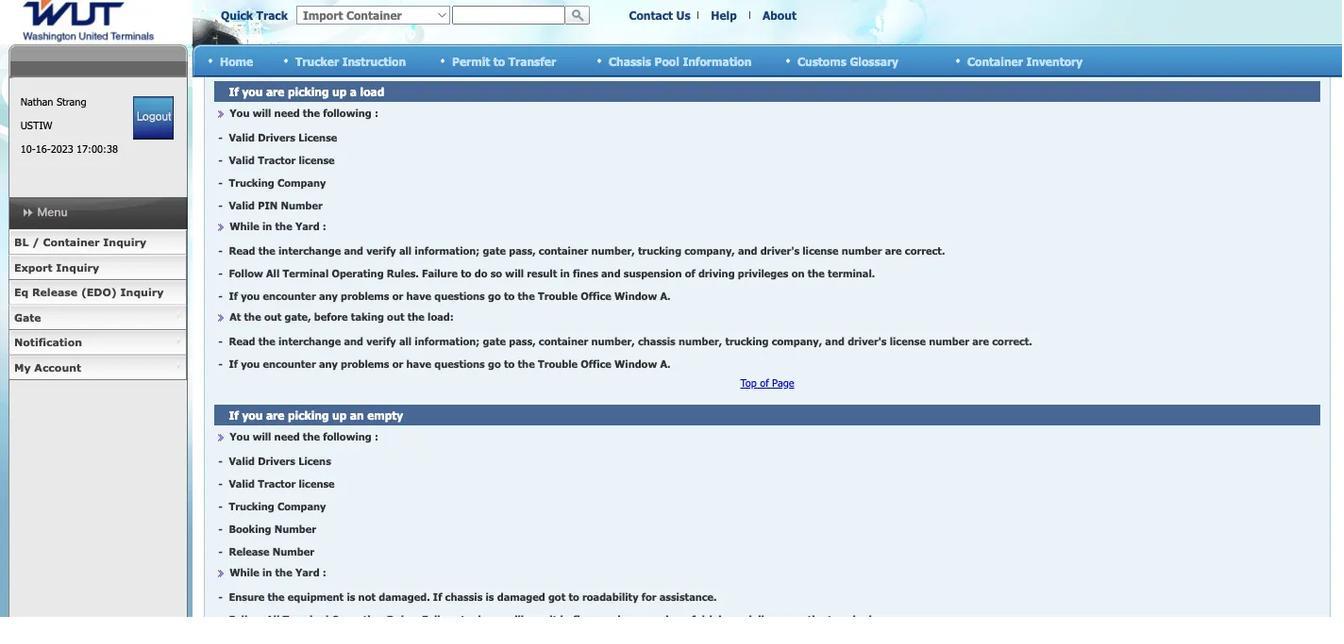 Task type: locate. For each thing, give the bounding box(es) containing it.
0 vertical spatial inquiry
[[103, 236, 146, 249]]

inquiry right (edo)
[[120, 286, 164, 299]]

0 horizontal spatial container
[[43, 236, 100, 249]]

inquiry for container
[[103, 236, 146, 249]]

my
[[14, 361, 31, 374]]

permit to transfer
[[452, 54, 556, 68]]

inquiry inside "link"
[[103, 236, 146, 249]]

bl / container inquiry
[[14, 236, 146, 249]]

contact us
[[629, 8, 691, 22]]

container inside bl / container inquiry "link"
[[43, 236, 100, 249]]

inquiry down bl / container inquiry at left
[[56, 261, 99, 274]]

1 horizontal spatial container
[[968, 54, 1024, 68]]

inquiry up export inquiry link
[[103, 236, 146, 249]]

bl
[[14, 236, 29, 249]]

contact
[[629, 8, 673, 22]]

customs glossary
[[798, 54, 899, 68]]

eq release (edo) inquiry
[[14, 286, 164, 299]]

container
[[968, 54, 1024, 68], [43, 236, 100, 249]]

instruction
[[342, 54, 406, 68]]

notification link
[[8, 331, 187, 356]]

my account link
[[8, 356, 187, 381]]

container up export inquiry
[[43, 236, 100, 249]]

inquiry
[[103, 236, 146, 249], [56, 261, 99, 274], [120, 286, 164, 299]]

gate link
[[8, 306, 187, 331]]

nathan strang
[[20, 95, 86, 108]]

notification
[[14, 336, 82, 349]]

help
[[711, 8, 737, 22]]

pool
[[655, 54, 680, 68]]

us
[[677, 8, 691, 22]]

contact us link
[[629, 8, 691, 22]]

container inventory
[[968, 54, 1083, 68]]

customs
[[798, 54, 847, 68]]

None text field
[[452, 6, 566, 25]]

2 vertical spatial inquiry
[[120, 286, 164, 299]]

ustiw
[[20, 119, 52, 132]]

glossary
[[850, 54, 899, 68]]

16-
[[36, 143, 51, 155]]

1 vertical spatial container
[[43, 236, 100, 249]]

trucker instruction
[[296, 54, 406, 68]]

login image
[[133, 96, 174, 140]]

17:00:38
[[77, 143, 118, 155]]

container left the inventory
[[968, 54, 1024, 68]]



Task type: describe. For each thing, give the bounding box(es) containing it.
0 vertical spatial container
[[968, 54, 1024, 68]]

strang
[[57, 95, 86, 108]]

gate
[[14, 311, 41, 324]]

transfer
[[509, 54, 556, 68]]

2023
[[51, 143, 73, 155]]

bl / container inquiry link
[[8, 230, 187, 255]]

inventory
[[1027, 54, 1083, 68]]

release
[[32, 286, 78, 299]]

help link
[[711, 8, 737, 22]]

my account
[[14, 361, 81, 374]]

/
[[32, 236, 39, 249]]

home
[[220, 54, 253, 68]]

10-16-2023 17:00:38
[[20, 143, 118, 155]]

chassis pool information
[[609, 54, 752, 68]]

export inquiry link
[[8, 255, 187, 280]]

trucker
[[296, 54, 339, 68]]

about link
[[763, 8, 797, 22]]

export
[[14, 261, 53, 274]]

10-
[[20, 143, 36, 155]]

chassis
[[609, 54, 652, 68]]

inquiry for (edo)
[[120, 286, 164, 299]]

export inquiry
[[14, 261, 99, 274]]

quick track
[[221, 8, 288, 22]]

information
[[683, 54, 752, 68]]

quick
[[221, 8, 253, 22]]

about
[[763, 8, 797, 22]]

track
[[257, 8, 288, 22]]

nathan
[[20, 95, 53, 108]]

permit
[[452, 54, 490, 68]]

eq
[[14, 286, 29, 299]]

to
[[494, 54, 505, 68]]

1 vertical spatial inquiry
[[56, 261, 99, 274]]

eq release (edo) inquiry link
[[8, 280, 187, 306]]

(edo)
[[81, 286, 117, 299]]

account
[[34, 361, 81, 374]]



Task type: vqa. For each thing, say whether or not it's contained in the screenshot.
05-
no



